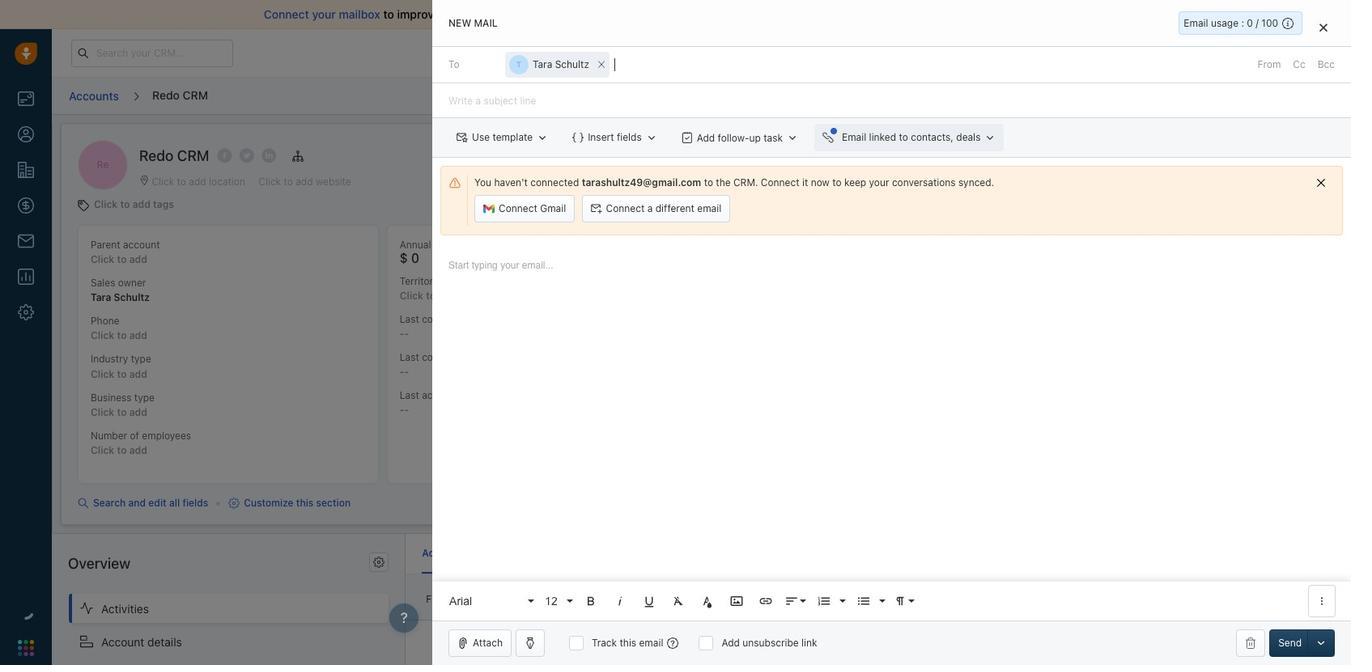 Task type: vqa. For each thing, say whether or not it's contained in the screenshot.
'Call log'
no



Task type: locate. For each thing, give the bounding box(es) containing it.
add for add unsubscribe link
[[722, 637, 740, 650]]

to down industry
[[117, 368, 127, 380]]

this inside × dialog
[[620, 637, 637, 650]]

activities left the unordered list "image" on the right bottom
[[809, 593, 850, 605]]

and left enable
[[515, 7, 535, 21]]

0 horizontal spatial email
[[842, 131, 867, 143]]

and
[[515, 7, 535, 21], [128, 497, 146, 509]]

1 vertical spatial add
[[722, 637, 740, 650]]

click down the territory at the left
[[400, 290, 424, 302]]

text color image
[[701, 594, 715, 609]]

0 vertical spatial add
[[697, 132, 715, 144]]

sales owner tara schultz
[[91, 277, 150, 304]]

revenue
[[434, 239, 471, 251]]

redo up tags
[[139, 147, 174, 164]]

type right industry
[[131, 353, 151, 366]]

add down account
[[129, 254, 147, 266]]

to left the
[[704, 177, 714, 189]]

deal
[[775, 240, 794, 252], [787, 593, 806, 605]]

schultz
[[555, 58, 590, 71], [114, 292, 150, 304]]

by for deals
[[761, 240, 772, 252]]

contacted inside last contacted time --
[[422, 313, 468, 325]]

1 vertical spatial by
[[452, 594, 463, 606]]

all for all activities
[[474, 594, 485, 606]]

last for last contacted time
[[400, 313, 419, 325]]

email left usage
[[1184, 17, 1209, 29]]

add left tags
[[133, 198, 151, 211]]

type
[[131, 353, 151, 366], [458, 390, 478, 402], [134, 392, 155, 404]]

search and edit all fields link
[[78, 496, 208, 511]]

keep
[[845, 177, 867, 189]]

to down "parent"
[[117, 254, 127, 266]]

territory click to add
[[400, 275, 456, 302]]

21
[[983, 47, 993, 58]]

1 all from the left
[[474, 594, 485, 606]]

filter
[[426, 594, 449, 606]]

connect left a
[[606, 203, 645, 215]]

1 vertical spatial email
[[698, 203, 722, 215]]

to left tags
[[120, 198, 130, 211]]

link
[[802, 637, 818, 650]]

0 vertical spatial contacted
[[422, 313, 468, 325]]

your left mailbox
[[312, 7, 336, 21]]

track this email
[[592, 637, 664, 650]]

mailbox
[[339, 7, 380, 21]]

way
[[588, 7, 610, 21]]

type for industry type click to add
[[131, 353, 151, 366]]

email inside button
[[842, 131, 867, 143]]

schultz left the × link
[[555, 58, 590, 71]]

1 horizontal spatial of
[[641, 7, 651, 21]]

by right deals
[[761, 240, 772, 252]]

0 vertical spatial crm
[[183, 88, 208, 102]]

by right filter
[[452, 594, 463, 606]]

click inside parent account click to add
[[91, 254, 114, 266]]

parent account click to add
[[91, 239, 160, 266]]

add down business
[[129, 406, 147, 418]]

last down territory click to add
[[400, 313, 419, 325]]

follow-
[[718, 132, 750, 144]]

add up industry type click to add
[[129, 330, 147, 342]]

all activities
[[474, 594, 529, 606]]

0 right $
[[411, 251, 419, 266]]

deal right show
[[787, 593, 806, 605]]

contacted
[[422, 313, 468, 325], [422, 352, 468, 364]]

add for add follow-up task
[[697, 132, 715, 144]]

1 horizontal spatial fields
[[617, 131, 642, 143]]

last
[[400, 313, 419, 325], [400, 352, 419, 364], [400, 390, 419, 402]]

periods
[[597, 594, 632, 606]]

0 horizontal spatial your
[[312, 7, 336, 21]]

use template
[[472, 131, 533, 143]]

to inside button
[[899, 131, 909, 143]]

schultz inside the sales owner tara schultz
[[114, 292, 150, 304]]

all right 12 in the bottom of the page
[[560, 594, 572, 606]]

contacts
[[674, 594, 714, 606]]

conversations.
[[686, 7, 764, 21]]

add left follow-
[[697, 132, 715, 144]]

1 vertical spatial redo crm
[[139, 147, 209, 164]]

customize this section
[[244, 497, 351, 509]]

0 vertical spatial by
[[761, 240, 772, 252]]

0 vertical spatial email
[[1184, 17, 1209, 29]]

type inside the business type click to add
[[134, 392, 155, 404]]

last inside the last contacted mode --
[[400, 352, 419, 364]]

1 vertical spatial time
[[575, 594, 594, 606]]

deals by deal stage
[[733, 240, 822, 252]]

1 vertical spatial email
[[842, 131, 867, 143]]

schultz down owner on the top of the page
[[114, 292, 150, 304]]

email inside button
[[698, 203, 722, 215]]

application
[[433, 244, 1352, 621]]

of right sync
[[641, 7, 651, 21]]

0 vertical spatial last
[[400, 313, 419, 325]]

to down the territory at the left
[[426, 290, 436, 302]]

last activity type --
[[400, 390, 478, 417]]

1 vertical spatial contacted
[[422, 352, 468, 364]]

insert
[[588, 131, 614, 143]]

to down number on the left
[[117, 444, 127, 457]]

click down number on the left
[[91, 444, 114, 457]]

activities left 12 in the bottom of the page
[[488, 594, 529, 606]]

your right keep
[[869, 177, 890, 189]]

last inside last contacted time --
[[400, 313, 419, 325]]

1 vertical spatial redo
[[139, 147, 174, 164]]

redo crm down search your crm... text field
[[152, 88, 208, 102]]

paragraph format image
[[893, 594, 908, 609]]

type right business
[[134, 392, 155, 404]]

sync
[[612, 7, 638, 21]]

details
[[147, 635, 182, 649]]

× dialog
[[433, 0, 1352, 666]]

0 horizontal spatial this
[[296, 497, 314, 509]]

0 vertical spatial fields
[[617, 131, 642, 143]]

crm left facebook circled "image" at the top of the page
[[177, 147, 209, 164]]

connect left mailbox
[[264, 7, 309, 21]]

email for email linked to contacts, deals
[[842, 131, 867, 143]]

synced.
[[959, 177, 995, 189]]

0 inside × dialog
[[1247, 17, 1254, 29]]

0 vertical spatial time
[[471, 313, 491, 325]]

time left periods
[[575, 594, 594, 606]]

redo crm up tags
[[139, 147, 209, 164]]

owner
[[118, 277, 146, 289]]

this right track
[[620, 637, 637, 650]]

phone click to add
[[91, 315, 147, 342]]

connected
[[531, 177, 579, 189]]

0
[[1247, 17, 1254, 29], [411, 251, 419, 266]]

by for filter
[[452, 594, 463, 606]]

1 horizontal spatial 0
[[1247, 17, 1254, 29]]

contacted down territory click to add
[[422, 313, 468, 325]]

add up last contacted time -- on the left of page
[[438, 290, 456, 302]]

0 vertical spatial and
[[515, 7, 535, 21]]

time up mode on the left bottom
[[471, 313, 491, 325]]

fields right "all"
[[183, 497, 208, 509]]

connect your mailbox link
[[264, 7, 383, 21]]

crm down search your crm... text field
[[183, 88, 208, 102]]

to down 'phone'
[[117, 330, 127, 342]]

email usage : 0 / 100
[[1184, 17, 1279, 29]]

time inside button
[[575, 594, 594, 606]]

0 horizontal spatial all
[[474, 594, 485, 606]]

of right number on the left
[[130, 430, 139, 442]]

0 horizontal spatial and
[[128, 497, 146, 509]]

add up the business type click to add at bottom
[[129, 368, 147, 380]]

arial button
[[444, 586, 536, 618]]

contacted down last contacted time -- on the left of page
[[422, 352, 468, 364]]

$
[[400, 251, 408, 266]]

1 horizontal spatial all
[[560, 594, 572, 606]]

crm
[[183, 88, 208, 102], [177, 147, 209, 164]]

click down 'phone'
[[91, 330, 114, 342]]

accounts link
[[68, 83, 120, 109]]

schultz inside tara schultz ×
[[555, 58, 590, 71]]

1 horizontal spatial activities
[[809, 593, 850, 605]]

tara down enable
[[533, 58, 553, 71]]

click down "parent"
[[91, 254, 114, 266]]

last down last contacted time -- on the left of page
[[400, 352, 419, 364]]

and left edit
[[128, 497, 146, 509]]

activity
[[422, 390, 455, 402]]

edit
[[148, 497, 167, 509]]

email down underline (⌘u) icon
[[639, 637, 664, 650]]

1 vertical spatial schultz
[[114, 292, 150, 304]]

task
[[764, 132, 783, 144]]

0 horizontal spatial by
[[452, 594, 463, 606]]

0 inside the annual revenue $ 0
[[411, 251, 419, 266]]

1 vertical spatial fields
[[183, 497, 208, 509]]

click down industry
[[91, 368, 114, 380]]

click down business
[[91, 406, 114, 418]]

email right sync
[[654, 7, 683, 21]]

0 for $
[[411, 251, 419, 266]]

add inside territory click to add
[[438, 290, 456, 302]]

this for section
[[296, 497, 314, 509]]

connect
[[264, 7, 309, 21], [761, 177, 800, 189], [499, 203, 538, 215], [606, 203, 645, 215]]

last left activity
[[400, 390, 419, 402]]

click inside phone click to add
[[91, 330, 114, 342]]

to down business
[[117, 406, 127, 418]]

1 horizontal spatial time
[[575, 594, 594, 606]]

sales
[[91, 277, 115, 289]]

0 vertical spatial 0
[[1247, 17, 1254, 29]]

all activities link
[[470, 590, 544, 610]]

redo down search your crm... text field
[[152, 88, 180, 102]]

1 vertical spatial this
[[620, 637, 637, 650]]

italic (⌘i) image
[[613, 594, 628, 609]]

time
[[471, 313, 491, 325], [575, 594, 594, 606]]

customize this section link
[[229, 496, 351, 511]]

no
[[659, 594, 672, 606]]

email
[[1184, 17, 1209, 29], [842, 131, 867, 143]]

2 all from the left
[[560, 594, 572, 606]]

0 horizontal spatial time
[[471, 313, 491, 325]]

enable
[[538, 7, 573, 21]]

0 horizontal spatial add
[[697, 132, 715, 144]]

2 vertical spatial last
[[400, 390, 419, 402]]

deal left stage
[[775, 240, 794, 252]]

1 horizontal spatial and
[[515, 7, 535, 21]]

usage
[[1212, 17, 1239, 29]]

1 horizontal spatial your
[[869, 177, 890, 189]]

1 vertical spatial and
[[128, 497, 146, 509]]

add
[[697, 132, 715, 144], [722, 637, 740, 650]]

1 horizontal spatial add
[[722, 637, 740, 650]]

all right arial
[[474, 594, 485, 606]]

0 vertical spatial tara
[[533, 58, 553, 71]]

1 horizontal spatial schultz
[[555, 58, 590, 71]]

0 vertical spatial redo crm
[[152, 88, 208, 102]]

1 horizontal spatial email
[[1184, 17, 1209, 29]]

0 right :
[[1247, 17, 1254, 29]]

1 vertical spatial tara
[[91, 292, 111, 304]]

twitter circled image
[[240, 147, 254, 164]]

all for all time periods
[[560, 594, 572, 606]]

add down employees
[[129, 444, 147, 457]]

type right activity
[[458, 390, 478, 402]]

more misc image
[[1315, 594, 1330, 609]]

tarashultz49@gmail.com
[[582, 177, 702, 189]]

3 last from the top
[[400, 390, 419, 402]]

new
[[449, 17, 471, 29]]

fields right insert
[[617, 131, 642, 143]]

align image
[[785, 594, 799, 609]]

click to add tags
[[94, 198, 174, 211]]

email left linked
[[842, 131, 867, 143]]

crm.
[[734, 177, 758, 189]]

this left section
[[296, 497, 314, 509]]

email down the
[[698, 203, 722, 215]]

click up "parent"
[[94, 198, 118, 211]]

the
[[716, 177, 731, 189]]

deliverability
[[443, 7, 512, 21]]

add inside the business type click to add
[[129, 406, 147, 418]]

your
[[909, 47, 928, 58]]

type inside last activity type --
[[458, 390, 478, 402]]

last contacted time --
[[400, 313, 491, 340]]

1 vertical spatial your
[[869, 177, 890, 189]]

facebook circled image
[[217, 147, 232, 164]]

0 horizontal spatial tara
[[91, 292, 111, 304]]

click
[[94, 198, 118, 211], [91, 254, 114, 266], [400, 290, 424, 302], [91, 330, 114, 342], [91, 368, 114, 380], [91, 406, 114, 418], [91, 444, 114, 457]]

0 horizontal spatial 0
[[411, 251, 419, 266]]

12
[[545, 595, 558, 608]]

1 horizontal spatial this
[[620, 637, 637, 650]]

activity
[[422, 548, 459, 560]]

time inside last contacted time --
[[471, 313, 491, 325]]

to right now
[[833, 177, 842, 189]]

last inside last activity type --
[[400, 390, 419, 402]]

2-
[[576, 7, 588, 21]]

1 vertical spatial of
[[130, 430, 139, 442]]

add left unsubscribe
[[722, 637, 740, 650]]

1 horizontal spatial by
[[761, 240, 772, 252]]

connect left it
[[761, 177, 800, 189]]

1 last from the top
[[400, 313, 419, 325]]

this for email
[[620, 637, 637, 650]]

to right mailbox
[[383, 7, 394, 21]]

contacts,
[[911, 131, 954, 143]]

mail
[[474, 17, 498, 29]]

all inside all time periods button
[[560, 594, 572, 606]]

type inside industry type click to add
[[131, 353, 151, 366]]

0 vertical spatial this
[[296, 497, 314, 509]]

all
[[474, 594, 485, 606], [560, 594, 572, 606]]

1 vertical spatial 0
[[411, 251, 419, 266]]

tara down the sales
[[91, 292, 111, 304]]

1 vertical spatial last
[[400, 352, 419, 364]]

to right linked
[[899, 131, 909, 143]]

click inside the number of employees click to add
[[91, 444, 114, 457]]

bold (⌘b) image
[[584, 594, 599, 609]]

1 contacted from the top
[[422, 313, 468, 325]]

fields inside button
[[617, 131, 642, 143]]

0 horizontal spatial schultz
[[114, 292, 150, 304]]

add inside industry type click to add
[[129, 368, 147, 380]]

2 contacted from the top
[[422, 352, 468, 364]]

1 horizontal spatial tara
[[533, 58, 553, 71]]

all inside all activities link
[[474, 594, 485, 606]]

0 horizontal spatial of
[[130, 430, 139, 442]]

contacted inside the last contacted mode --
[[422, 352, 468, 364]]

attach button
[[449, 630, 512, 658]]

0 vertical spatial schultz
[[555, 58, 590, 71]]

2 last from the top
[[400, 352, 419, 364]]

1 vertical spatial crm
[[177, 147, 209, 164]]

connect down the haven't
[[499, 203, 538, 215]]



Task type: describe. For each thing, give the bounding box(es) containing it.
arial
[[450, 595, 472, 608]]

click inside industry type click to add
[[91, 368, 114, 380]]

of inside the number of employees click to add
[[130, 430, 139, 442]]

100
[[1262, 17, 1279, 29]]

a
[[648, 203, 653, 215]]

attach
[[473, 637, 503, 650]]

template
[[493, 131, 533, 143]]

email image
[[1191, 46, 1203, 60]]

parent
[[91, 239, 120, 251]]

section
[[316, 497, 351, 509]]

connect for connect gmail
[[499, 203, 538, 215]]

account
[[101, 635, 144, 649]]

plans
[[1083, 46, 1109, 58]]

days
[[995, 47, 1015, 58]]

unordered list image
[[857, 594, 872, 609]]

last contacted mode --
[[400, 352, 497, 378]]

mng settings image
[[374, 557, 385, 568]]

activity timeline
[[422, 548, 499, 560]]

linked
[[869, 131, 897, 143]]

all time periods
[[560, 594, 632, 606]]

business type click to add
[[91, 392, 155, 418]]

0 vertical spatial redo
[[152, 88, 180, 102]]

track
[[592, 637, 617, 650]]

0 vertical spatial your
[[312, 7, 336, 21]]

last for last activity type
[[400, 390, 419, 402]]

connect gmail
[[499, 203, 566, 215]]

bcc
[[1318, 58, 1335, 71]]

stage
[[797, 240, 822, 252]]

0 vertical spatial deal
[[775, 240, 794, 252]]

add inside phone click to add
[[129, 330, 147, 342]]

to inside parent account click to add
[[117, 254, 127, 266]]

to inside territory click to add
[[426, 290, 436, 302]]

application containing arial
[[433, 244, 1352, 621]]

:
[[1242, 17, 1245, 29]]

your inside × dialog
[[869, 177, 890, 189]]

0 vertical spatial of
[[641, 7, 651, 21]]

accounts
[[69, 89, 119, 103]]

linkedin circled image
[[262, 147, 276, 164]]

use template button
[[449, 124, 557, 152]]

all
[[169, 497, 180, 509]]

add inside the number of employees click to add
[[129, 444, 147, 457]]

send button
[[1270, 630, 1311, 658]]

send
[[1279, 637, 1302, 650]]

ends
[[950, 47, 970, 58]]

freshworks switcher image
[[18, 640, 34, 657]]

employees
[[142, 430, 191, 442]]

connect a different email
[[606, 203, 722, 215]]

phone
[[91, 315, 120, 327]]

connect gmail button
[[475, 195, 575, 223]]

show deal activities
[[759, 593, 850, 605]]

contacted for mode
[[422, 352, 468, 364]]

× link
[[594, 51, 610, 77]]

new mail
[[449, 17, 498, 29]]

last for last contacted mode
[[400, 352, 419, 364]]

Write a subject line text field
[[433, 84, 1352, 118]]

you
[[475, 177, 492, 189]]

now
[[811, 177, 830, 189]]

number of employees click to add
[[91, 430, 191, 457]]

×
[[597, 55, 606, 72]]

contacted for time
[[422, 313, 468, 325]]

Search your CRM... text field
[[71, 39, 233, 67]]

explore plans link
[[1037, 43, 1118, 62]]

show
[[759, 593, 784, 605]]

your trial ends in 21 days
[[909, 47, 1015, 58]]

cc
[[1294, 58, 1306, 71]]

activities
[[101, 602, 149, 616]]

timeline
[[461, 548, 499, 560]]

0 horizontal spatial activities
[[488, 594, 529, 606]]

insert link (⌘k) image
[[759, 594, 774, 609]]

add inside parent account click to add
[[129, 254, 147, 266]]

click inside territory click to add
[[400, 290, 424, 302]]

customize
[[244, 497, 294, 509]]

tara inside the sales owner tara schultz
[[91, 292, 111, 304]]

explore
[[1046, 46, 1081, 58]]

ordered list image
[[817, 594, 832, 609]]

search
[[93, 497, 126, 509]]

no contacts button
[[655, 590, 729, 610]]

underline (⌘u) image
[[642, 594, 657, 609]]

type for business type click to add
[[134, 392, 155, 404]]

0 horizontal spatial fields
[[183, 497, 208, 509]]

close image
[[1320, 23, 1328, 32]]

industry type click to add
[[91, 353, 151, 380]]

tara inside tara schultz ×
[[533, 58, 553, 71]]

click inside the business type click to add
[[91, 406, 114, 418]]

add follow-up task
[[697, 132, 783, 144]]

no contacts
[[659, 594, 714, 606]]

add unsubscribe link
[[722, 637, 818, 650]]

to inside industry type click to add
[[117, 368, 127, 380]]

business
[[91, 392, 132, 404]]

improve
[[397, 7, 440, 21]]

number
[[91, 430, 127, 442]]

annual
[[400, 239, 431, 251]]

2 vertical spatial email
[[639, 637, 664, 650]]

explore plans
[[1046, 46, 1109, 58]]

tara schultz ×
[[533, 55, 606, 72]]

to inside phone click to add
[[117, 330, 127, 342]]

to inside the business type click to add
[[117, 406, 127, 418]]

to inside the number of employees click to add
[[117, 444, 127, 457]]

deals
[[733, 240, 758, 252]]

0 vertical spatial email
[[654, 7, 683, 21]]

to
[[449, 58, 460, 71]]

12 button
[[539, 586, 575, 618]]

all time periods button
[[556, 590, 646, 610]]

email linked to contacts, deals
[[842, 131, 981, 143]]

account details
[[101, 635, 182, 649]]

deals
[[957, 131, 981, 143]]

0 for :
[[1247, 17, 1254, 29]]

clear formatting image
[[671, 594, 686, 609]]

it
[[803, 177, 809, 189]]

connect for connect your mailbox to improve deliverability and enable 2-way sync of email conversations.
[[264, 7, 309, 21]]

gmail
[[540, 203, 566, 215]]

connect your mailbox to improve deliverability and enable 2-way sync of email conversations.
[[264, 7, 764, 21]]

email for email usage : 0 / 100
[[1184, 17, 1209, 29]]

insert fields
[[588, 131, 642, 143]]

insert image (⌘p) image
[[730, 594, 744, 609]]

insert fields button
[[565, 124, 666, 152]]

1 vertical spatial deal
[[787, 593, 806, 605]]

territory
[[400, 275, 439, 287]]

industry
[[91, 353, 128, 366]]

/
[[1256, 17, 1259, 29]]

connect for connect a different email
[[606, 203, 645, 215]]

filter by
[[426, 594, 463, 606]]

unsubscribe
[[743, 637, 799, 650]]



